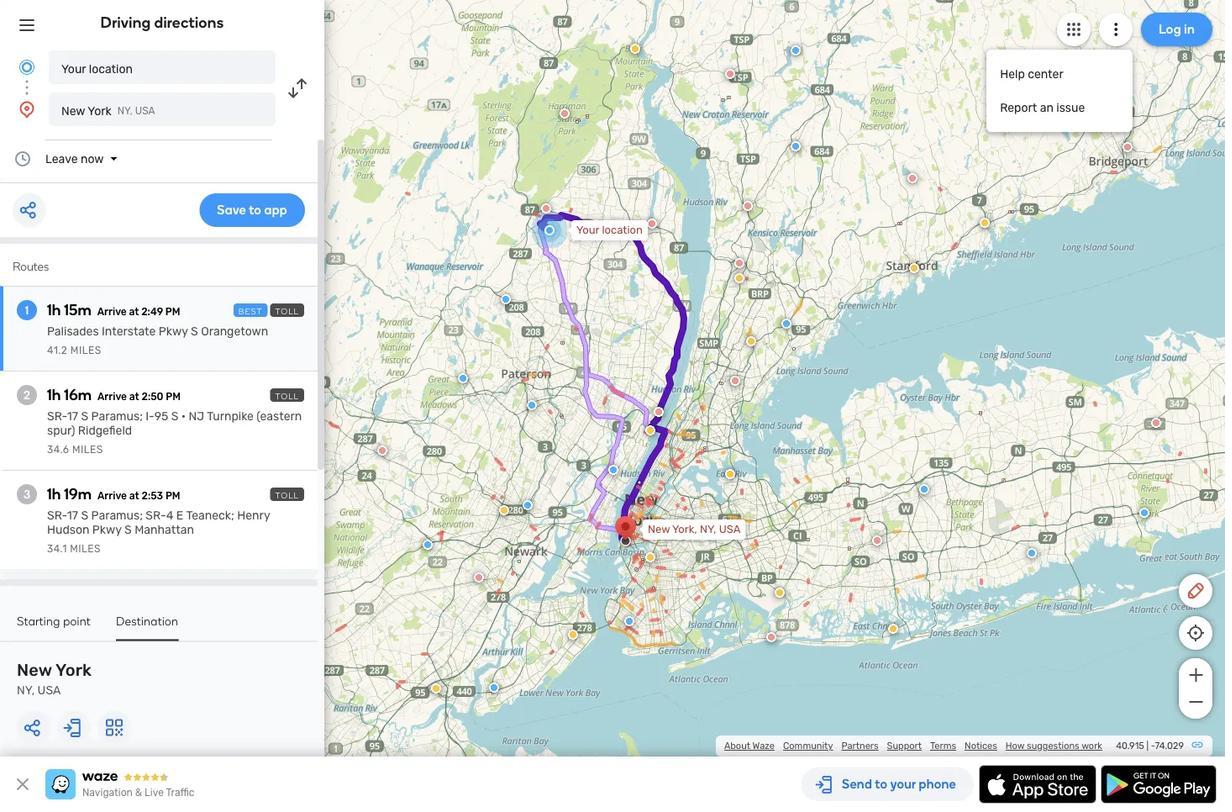 Task type: locate. For each thing, give the bounding box(es) containing it.
location inside your location new york, ny, usa
[[602, 224, 643, 237]]

arrive inside 1h 15m arrive at 2:49 pm
[[97, 306, 127, 318]]

about waze community partners support terms notices how suggestions work
[[725, 740, 1103, 752]]

miles inside sr-17 s paramus; sr-4 e teaneck; henry hudson pkwy s manhattan 34.1 miles
[[70, 543, 101, 555]]

1 vertical spatial 17
[[67, 509, 78, 522]]

zoom in image
[[1186, 665, 1207, 685]]

orangetown
[[201, 324, 268, 338]]

0 vertical spatial new york ny, usa
[[61, 104, 155, 118]]

new inside your location new york, ny, usa
[[648, 523, 670, 536]]

ny,
[[117, 105, 133, 117], [700, 523, 717, 536], [17, 683, 35, 697]]

paramus;
[[91, 409, 143, 423], [91, 509, 143, 522]]

hazard image
[[630, 44, 641, 54], [980, 218, 990, 228], [910, 263, 920, 273], [747, 336, 757, 346], [646, 425, 656, 435], [725, 469, 736, 479], [646, 552, 656, 562], [775, 588, 785, 598], [889, 624, 899, 634]]

at for 15m
[[129, 306, 139, 318]]

arrive right 19m
[[97, 490, 127, 502]]

zoom out image
[[1186, 692, 1207, 712]]

your inside your location new york, ny, usa
[[577, 224, 600, 237]]

at left 2:49
[[129, 306, 139, 318]]

now
[[81, 152, 104, 166]]

2 vertical spatial at
[[129, 490, 139, 502]]

1 vertical spatial pm
[[166, 391, 181, 403]]

pm inside 1h 16m arrive at 2:50 pm
[[166, 391, 181, 403]]

2 17 from the top
[[67, 509, 78, 522]]

2 vertical spatial miles
[[70, 543, 101, 555]]

your location new york, ny, usa
[[577, 224, 741, 536]]

0 horizontal spatial location
[[89, 62, 133, 76]]

location
[[89, 62, 133, 76], [602, 224, 643, 237]]

location for your location new york, ny, usa
[[602, 224, 643, 237]]

19m
[[64, 485, 92, 503]]

0 horizontal spatial usa
[[37, 683, 61, 697]]

ny, down starting point button
[[17, 683, 35, 697]]

41.2
[[47, 345, 68, 356]]

0 vertical spatial at
[[129, 306, 139, 318]]

at inside 1h 16m arrive at 2:50 pm
[[129, 391, 139, 403]]

toll up (eastern at bottom left
[[275, 391, 299, 401]]

new right location image
[[61, 104, 85, 118]]

new york ny, usa
[[61, 104, 155, 118], [17, 660, 92, 697]]

spur)
[[47, 424, 75, 438]]

2
[[24, 388, 30, 402]]

road closed image
[[1123, 142, 1133, 152], [743, 201, 753, 211], [647, 219, 657, 229], [735, 258, 745, 268], [731, 376, 741, 386], [654, 407, 664, 417], [1152, 418, 1162, 428], [377, 446, 388, 456]]

&
[[135, 787, 142, 799]]

17
[[67, 409, 78, 423], [67, 509, 78, 522]]

york down your location
[[88, 104, 112, 118]]

clock image
[[13, 149, 33, 169]]

navigation
[[82, 787, 133, 799]]

hazard image
[[735, 273, 745, 283], [499, 505, 509, 515], [568, 630, 578, 640], [431, 683, 441, 694]]

1 horizontal spatial your
[[577, 224, 600, 237]]

new york ny, usa down your location
[[61, 104, 155, 118]]

pm right 2:49
[[165, 306, 180, 318]]

17 up the hudson on the bottom left
[[67, 509, 78, 522]]

2 vertical spatial 1h
[[47, 485, 61, 503]]

1 horizontal spatial ny,
[[117, 105, 133, 117]]

2 vertical spatial pm
[[166, 490, 180, 502]]

usa down your location button
[[135, 105, 155, 117]]

0 vertical spatial usa
[[135, 105, 155, 117]]

work
[[1082, 740, 1103, 752]]

miles inside palisades interstate pkwy s orangetown 41.2 miles
[[70, 345, 101, 356]]

1 horizontal spatial usa
[[135, 105, 155, 117]]

s inside palisades interstate pkwy s orangetown 41.2 miles
[[191, 324, 198, 338]]

sr-
[[47, 409, 67, 423], [47, 509, 67, 522], [146, 509, 166, 522]]

terms link
[[931, 740, 957, 752]]

paramus; inside the sr-17 s paramus; i-95 s • nj turnpike (eastern spur) ridgefield 34.6 miles
[[91, 409, 143, 423]]

usa
[[135, 105, 155, 117], [719, 523, 741, 536], [37, 683, 61, 697]]

s
[[191, 324, 198, 338], [81, 409, 88, 423], [171, 409, 179, 423], [81, 509, 88, 522], [124, 523, 132, 537]]

2 vertical spatial new
[[17, 660, 52, 680]]

0 vertical spatial new
[[61, 104, 85, 118]]

ny, right york,
[[700, 523, 717, 536]]

1 vertical spatial ny,
[[700, 523, 717, 536]]

routes
[[13, 259, 49, 274]]

arrive inside 1h 19m arrive at 2:53 pm
[[97, 490, 127, 502]]

2 arrive from the top
[[97, 391, 127, 403]]

destination
[[116, 614, 178, 628]]

17 for 16m
[[67, 409, 78, 423]]

sr- up 'manhattan'
[[146, 509, 166, 522]]

sr- up the hudson on the bottom left
[[47, 509, 67, 522]]

1 vertical spatial usa
[[719, 523, 741, 536]]

1 1h from the top
[[47, 301, 61, 319]]

2 paramus; from the top
[[91, 509, 143, 522]]

16m
[[64, 386, 92, 404]]

at inside 1h 15m arrive at 2:49 pm
[[129, 306, 139, 318]]

1 vertical spatial pkwy
[[92, 523, 122, 537]]

0 vertical spatial 17
[[67, 409, 78, 423]]

police image
[[791, 141, 801, 151], [501, 294, 511, 304], [782, 319, 792, 329], [458, 373, 468, 383], [527, 400, 537, 410], [920, 484, 930, 494], [1027, 548, 1037, 558], [625, 616, 635, 626], [489, 683, 499, 693]]

arrive inside 1h 16m arrive at 2:50 pm
[[97, 391, 127, 403]]

2:53
[[142, 490, 163, 502]]

starting
[[17, 614, 60, 628]]

1 vertical spatial miles
[[72, 444, 103, 456]]

arrive right the 16m
[[97, 391, 127, 403]]

pm right 2:50 at the left
[[166, 391, 181, 403]]

2 at from the top
[[129, 391, 139, 403]]

at
[[129, 306, 139, 318], [129, 391, 139, 403], [129, 490, 139, 502]]

1 vertical spatial toll
[[275, 391, 299, 401]]

0 vertical spatial ny,
[[117, 105, 133, 117]]

74.029
[[1155, 740, 1184, 752]]

location inside button
[[89, 62, 133, 76]]

pm up the '4' at bottom left
[[166, 490, 180, 502]]

new york ny, usa down starting point button
[[17, 660, 92, 697]]

new
[[61, 104, 85, 118], [648, 523, 670, 536], [17, 660, 52, 680]]

interstate
[[102, 324, 156, 338]]

4
[[166, 509, 174, 522]]

notices
[[965, 740, 998, 752]]

2 toll from the top
[[275, 391, 299, 401]]

destination button
[[116, 614, 178, 641]]

directions
[[154, 13, 224, 32]]

pm
[[165, 306, 180, 318], [166, 391, 181, 403], [166, 490, 180, 502]]

paramus; inside sr-17 s paramus; sr-4 e teaneck; henry hudson pkwy s manhattan 34.1 miles
[[91, 509, 143, 522]]

0 vertical spatial paramus;
[[91, 409, 143, 423]]

1 paramus; from the top
[[91, 409, 143, 423]]

1 vertical spatial location
[[602, 224, 643, 237]]

miles down palisades
[[70, 345, 101, 356]]

0 vertical spatial york
[[88, 104, 112, 118]]

34.6
[[47, 444, 69, 456]]

0 vertical spatial pkwy
[[159, 324, 188, 338]]

pm inside 1h 19m arrive at 2:53 pm
[[166, 490, 180, 502]]

how suggestions work link
[[1006, 740, 1103, 752]]

17 inside the sr-17 s paramus; i-95 s • nj turnpike (eastern spur) ridgefield 34.6 miles
[[67, 409, 78, 423]]

your inside button
[[61, 62, 86, 76]]

1h for 1h 16m
[[47, 386, 61, 404]]

s left orangetown
[[191, 324, 198, 338]]

1 vertical spatial new
[[648, 523, 670, 536]]

starting point
[[17, 614, 91, 628]]

1h left 19m
[[47, 485, 61, 503]]

ridgefield
[[78, 424, 132, 438]]

pkwy inside sr-17 s paramus; sr-4 e teaneck; henry hudson pkwy s manhattan 34.1 miles
[[92, 523, 122, 537]]

miles for 1h 16m
[[72, 444, 103, 456]]

support
[[887, 740, 922, 752]]

i-
[[146, 409, 154, 423]]

2 vertical spatial toll
[[275, 490, 299, 500]]

3 at from the top
[[129, 490, 139, 502]]

1 horizontal spatial location
[[602, 224, 643, 237]]

1h left the 16m
[[47, 386, 61, 404]]

partners
[[842, 740, 879, 752]]

miles down the hudson on the bottom left
[[70, 543, 101, 555]]

pm inside 1h 15m arrive at 2:49 pm
[[165, 306, 180, 318]]

0 horizontal spatial pkwy
[[92, 523, 122, 537]]

sr- up spur)
[[47, 409, 67, 423]]

pkwy down 2:49
[[159, 324, 188, 338]]

(eastern
[[257, 409, 302, 423]]

arrive up "interstate"
[[97, 306, 127, 318]]

0 vertical spatial miles
[[70, 345, 101, 356]]

2 vertical spatial arrive
[[97, 490, 127, 502]]

2 horizontal spatial new
[[648, 523, 670, 536]]

road closed image
[[725, 69, 736, 79], [560, 108, 570, 119], [908, 173, 918, 183], [541, 203, 551, 214], [873, 536, 883, 546], [474, 572, 484, 583], [767, 632, 777, 642]]

navigation & live traffic
[[82, 787, 195, 799]]

1h left 15m
[[47, 301, 61, 319]]

17 up spur)
[[67, 409, 78, 423]]

best
[[239, 306, 263, 316]]

ny, down your location
[[117, 105, 133, 117]]

17 inside sr-17 s paramus; sr-4 e teaneck; henry hudson pkwy s manhattan 34.1 miles
[[67, 509, 78, 522]]

x image
[[13, 774, 33, 794]]

york down starting point button
[[55, 660, 92, 680]]

0 vertical spatial 1h
[[47, 301, 61, 319]]

at inside 1h 19m arrive at 2:53 pm
[[129, 490, 139, 502]]

new down starting point button
[[17, 660, 52, 680]]

0 horizontal spatial your
[[61, 62, 86, 76]]

leave now
[[45, 152, 104, 166]]

1 vertical spatial 1h
[[47, 386, 61, 404]]

0 vertical spatial pm
[[165, 306, 180, 318]]

arrive
[[97, 306, 127, 318], [97, 391, 127, 403], [97, 490, 127, 502]]

0 vertical spatial arrive
[[97, 306, 127, 318]]

toll
[[275, 306, 299, 316], [275, 391, 299, 401], [275, 490, 299, 500]]

0 vertical spatial toll
[[275, 306, 299, 316]]

1 horizontal spatial pkwy
[[159, 324, 188, 338]]

2 horizontal spatial usa
[[719, 523, 741, 536]]

1 17 from the top
[[67, 409, 78, 423]]

2 horizontal spatial ny,
[[700, 523, 717, 536]]

1 toll from the top
[[275, 306, 299, 316]]

pkwy
[[159, 324, 188, 338], [92, 523, 122, 537]]

0 vertical spatial your
[[61, 62, 86, 76]]

1 vertical spatial at
[[129, 391, 139, 403]]

1 arrive from the top
[[97, 306, 127, 318]]

usa right york,
[[719, 523, 741, 536]]

traffic
[[166, 787, 195, 799]]

usa inside your location new york, ny, usa
[[719, 523, 741, 536]]

toll down (eastern at bottom left
[[275, 490, 299, 500]]

at left 2:50 at the left
[[129, 391, 139, 403]]

2 vertical spatial ny,
[[17, 683, 35, 697]]

live
[[145, 787, 164, 799]]

miles down ridgefield
[[72, 444, 103, 456]]

palisades
[[47, 324, 99, 338]]

0 horizontal spatial ny,
[[17, 683, 35, 697]]

location for your location
[[89, 62, 133, 76]]

pkwy down 1h 19m arrive at 2:53 pm
[[92, 523, 122, 537]]

3 arrive from the top
[[97, 490, 127, 502]]

new left york,
[[648, 523, 670, 536]]

how
[[1006, 740, 1025, 752]]

34.1
[[47, 543, 67, 555]]

1 vertical spatial arrive
[[97, 391, 127, 403]]

paramus; down 1h 19m arrive at 2:53 pm
[[91, 509, 143, 522]]

1h 19m arrive at 2:53 pm
[[47, 485, 180, 503]]

2 1h from the top
[[47, 386, 61, 404]]

s up the hudson on the bottom left
[[81, 509, 88, 522]]

1 vertical spatial paramus;
[[91, 509, 143, 522]]

community link
[[783, 740, 834, 752]]

3 toll from the top
[[275, 490, 299, 500]]

your
[[61, 62, 86, 76], [577, 224, 600, 237]]

miles
[[70, 345, 101, 356], [72, 444, 103, 456], [70, 543, 101, 555]]

toll right best
[[275, 306, 299, 316]]

police image
[[791, 45, 801, 55], [609, 465, 619, 475], [523, 500, 533, 510], [1140, 508, 1150, 518], [423, 540, 433, 550]]

40.915
[[1117, 740, 1145, 752]]

usa down starting point button
[[37, 683, 61, 697]]

40.915 | -74.029
[[1117, 740, 1184, 752]]

current location image
[[17, 57, 37, 77]]

1h
[[47, 301, 61, 319], [47, 386, 61, 404], [47, 485, 61, 503]]

1 vertical spatial new york ny, usa
[[17, 660, 92, 697]]

paramus; up ridgefield
[[91, 409, 143, 423]]

miles inside the sr-17 s paramus; i-95 s • nj turnpike (eastern spur) ridgefield 34.6 miles
[[72, 444, 103, 456]]

leave
[[45, 152, 78, 166]]

0 vertical spatial location
[[89, 62, 133, 76]]

1h 16m arrive at 2:50 pm
[[47, 386, 181, 404]]

pkwy inside palisades interstate pkwy s orangetown 41.2 miles
[[159, 324, 188, 338]]

at left "2:53"
[[129, 490, 139, 502]]

sr- inside the sr-17 s paramus; i-95 s • nj turnpike (eastern spur) ridgefield 34.6 miles
[[47, 409, 67, 423]]

york
[[88, 104, 112, 118], [55, 660, 92, 680]]

3 1h from the top
[[47, 485, 61, 503]]

s down the 16m
[[81, 409, 88, 423]]

1 at from the top
[[129, 306, 139, 318]]

1 vertical spatial your
[[577, 224, 600, 237]]

link image
[[1191, 738, 1205, 752]]



Task type: describe. For each thing, give the bounding box(es) containing it.
suggestions
[[1027, 740, 1080, 752]]

1 horizontal spatial new
[[61, 104, 85, 118]]

toll for 16m
[[275, 391, 299, 401]]

henry
[[237, 509, 270, 522]]

driving
[[101, 13, 151, 32]]

-
[[1152, 740, 1155, 752]]

arrive for 1h 16m
[[97, 391, 127, 403]]

pm for 16m
[[166, 391, 181, 403]]

palisades interstate pkwy s orangetown 41.2 miles
[[47, 324, 268, 356]]

pm for 15m
[[165, 306, 180, 318]]

s left 'manhattan'
[[124, 523, 132, 537]]

pencil image
[[1186, 581, 1206, 601]]

ny, inside your location new york, ny, usa
[[700, 523, 717, 536]]

1 vertical spatial york
[[55, 660, 92, 680]]

•
[[181, 409, 186, 423]]

hudson
[[47, 523, 89, 537]]

95
[[154, 409, 168, 423]]

your for your location new york, ny, usa
[[577, 224, 600, 237]]

17 for 19m
[[67, 509, 78, 522]]

2 vertical spatial usa
[[37, 683, 61, 697]]

1h for 1h 19m
[[47, 485, 61, 503]]

about waze link
[[725, 740, 775, 752]]

sr- for 16m
[[47, 409, 67, 423]]

1
[[25, 303, 29, 317]]

community
[[783, 740, 834, 752]]

0 horizontal spatial new
[[17, 660, 52, 680]]

2:50
[[142, 391, 164, 403]]

miles for 1h 19m
[[70, 543, 101, 555]]

3
[[23, 487, 30, 501]]

sr-17 s paramus; i-95 s • nj turnpike (eastern spur) ridgefield 34.6 miles
[[47, 409, 302, 456]]

terms
[[931, 740, 957, 752]]

pm for 19m
[[166, 490, 180, 502]]

toll for 19m
[[275, 490, 299, 500]]

waze
[[753, 740, 775, 752]]

arrive for 1h 19m
[[97, 490, 127, 502]]

manhattan
[[135, 523, 194, 537]]

1h 15m arrive at 2:49 pm
[[47, 301, 180, 319]]

your for your location
[[61, 62, 86, 76]]

your location button
[[49, 50, 276, 84]]

s left •
[[171, 409, 179, 423]]

2:49
[[141, 306, 163, 318]]

point
[[63, 614, 91, 628]]

at for 16m
[[129, 391, 139, 403]]

starting point button
[[17, 614, 91, 639]]

arrive for 1h 15m
[[97, 306, 127, 318]]

support link
[[887, 740, 922, 752]]

nj
[[189, 409, 204, 423]]

driving directions
[[101, 13, 224, 32]]

york,
[[673, 523, 698, 536]]

partners link
[[842, 740, 879, 752]]

1h for 1h 15m
[[47, 301, 61, 319]]

about
[[725, 740, 751, 752]]

notices link
[[965, 740, 998, 752]]

at for 19m
[[129, 490, 139, 502]]

15m
[[64, 301, 91, 319]]

sr-17 s paramus; sr-4 e teaneck; henry hudson pkwy s manhattan 34.1 miles
[[47, 509, 270, 555]]

sr- for 19m
[[47, 509, 67, 522]]

paramus; for 19m
[[91, 509, 143, 522]]

paramus; for 16m
[[91, 409, 143, 423]]

your location
[[61, 62, 133, 76]]

turnpike
[[207, 409, 254, 423]]

teaneck;
[[186, 509, 234, 522]]

location image
[[17, 99, 37, 119]]

e
[[176, 509, 184, 522]]

|
[[1147, 740, 1149, 752]]



Task type: vqa. For each thing, say whether or not it's contained in the screenshot.
the topmost Your
yes



